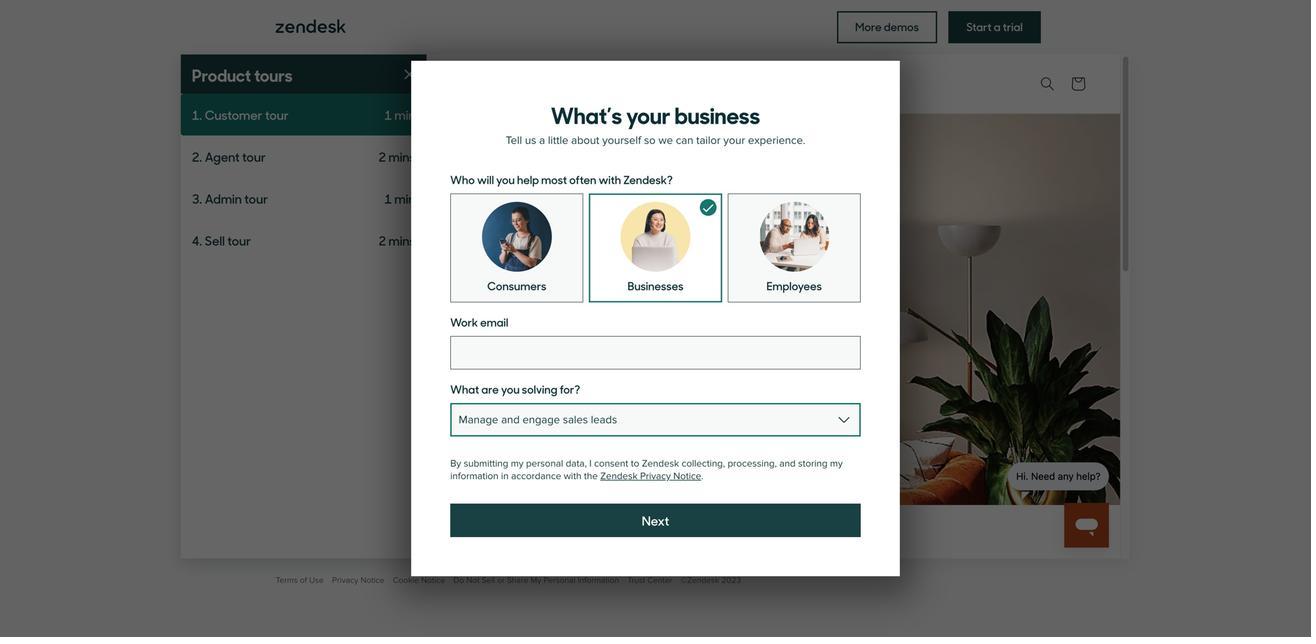 Task type: vqa. For each thing, say whether or not it's contained in the screenshot.
you've
no



Task type: describe. For each thing, give the bounding box(es) containing it.
who
[[451, 171, 475, 187]]

4
[[192, 231, 199, 249]]

agent
[[205, 147, 240, 165]]

by submitting my personal data, i consent to zendesk collecting, processing, and storing my information in accordance with the
[[451, 458, 843, 482]]

processing,
[[728, 458, 777, 469]]

employees
[[767, 278, 822, 293]]

what's your business tell us a little about yourself so we can tailor your experience.
[[506, 97, 806, 147]]

2 . agent tour
[[192, 147, 266, 165]]

about
[[572, 134, 600, 147]]

Work email email field
[[451, 336, 861, 370]]

business
[[675, 97, 761, 130]]

terms
[[276, 575, 298, 585]]

trust center link
[[628, 575, 673, 585]]

do
[[454, 575, 464, 585]]

businesses image
[[621, 202, 691, 272]]

min for 1 . customer tour
[[395, 105, 416, 123]]

most
[[542, 171, 567, 187]]

accordance
[[511, 470, 562, 482]]

0 horizontal spatial your
[[627, 97, 671, 130]]

tour for customer tour
[[265, 105, 289, 123]]

min for 3 . admin tour
[[395, 189, 416, 207]]

start
[[967, 19, 992, 34]]

zendesk?
[[624, 171, 673, 187]]

demos
[[884, 19, 920, 34]]

tailor
[[697, 134, 721, 147]]

start a trial
[[967, 19, 1023, 34]]

cookie notice link
[[393, 575, 445, 585]]

tell
[[506, 134, 522, 147]]

0 horizontal spatial zendesk
[[601, 470, 638, 482]]

can
[[676, 134, 694, 147]]

i
[[590, 458, 592, 469]]

2 horizontal spatial notice
[[674, 470, 702, 482]]

submitting
[[464, 458, 509, 469]]

use
[[309, 575, 324, 585]]

yourself
[[603, 134, 642, 147]]

tour for agent tour
[[242, 147, 266, 165]]

2 for 2 . agent tour
[[379, 147, 386, 165]]

cookie notice
[[393, 575, 445, 585]]

email
[[480, 314, 509, 330]]

3
[[192, 189, 199, 207]]

. for 3
[[199, 189, 202, 207]]

. for 2
[[199, 147, 202, 165]]

0 vertical spatial a
[[994, 19, 1001, 34]]

1 min for customer tour
[[385, 105, 416, 123]]

2023
[[722, 575, 742, 585]]

what are you solving for?
[[451, 381, 581, 397]]

cookie
[[393, 575, 419, 585]]

work email
[[451, 314, 509, 330]]

©zendesk 2023 link
[[681, 575, 742, 585]]

2 mins for sell tour
[[379, 231, 416, 249]]

more demos
[[856, 19, 920, 34]]

1 min for admin tour
[[385, 189, 416, 207]]

zendesk privacy notice .
[[601, 470, 704, 482]]

product
[[192, 62, 251, 86]]

0 vertical spatial privacy
[[641, 470, 671, 482]]

start a trial link
[[949, 11, 1042, 43]]

customer
[[205, 105, 263, 123]]

not
[[467, 575, 480, 585]]

notice for privacy notice
[[361, 575, 385, 585]]

information
[[578, 575, 619, 585]]

3 . admin tour
[[192, 189, 268, 207]]

1 for 1 . customer tour
[[385, 105, 392, 123]]

do not sell or share my personal information link
[[454, 575, 619, 585]]

©zendesk
[[681, 575, 720, 585]]

personal
[[544, 575, 576, 585]]

. for 1
[[199, 105, 202, 123]]

zendesk inside 'by submitting my personal data, i consent to zendesk collecting, processing, and storing my information in accordance with the'
[[642, 458, 680, 469]]

product tours
[[192, 62, 293, 86]]

zendesk privacy notice link
[[601, 470, 702, 482]]

will
[[477, 171, 494, 187]]

notice for cookie notice
[[421, 575, 445, 585]]

solving
[[522, 381, 558, 397]]

my
[[531, 575, 542, 585]]

do not sell or share my personal information
[[454, 575, 619, 585]]

4 . sell tour
[[192, 231, 251, 249]]

in
[[501, 470, 509, 482]]

2 my from the left
[[831, 458, 843, 469]]

businesses
[[628, 278, 684, 293]]

privacy notice link
[[332, 575, 385, 585]]

collecting,
[[682, 458, 726, 469]]

help
[[517, 171, 539, 187]]

tour for sell tour
[[227, 231, 251, 249]]



Task type: locate. For each thing, give the bounding box(es) containing it.
my
[[511, 458, 524, 469], [831, 458, 843, 469]]

privacy notice
[[332, 575, 385, 585]]

legal-footer element
[[276, 575, 1036, 585]]

sell right 4
[[205, 231, 225, 249]]

next button
[[451, 504, 861, 537]]

0 horizontal spatial sell
[[205, 231, 225, 249]]

. left the customer
[[199, 105, 202, 123]]

1 . customer tour
[[192, 105, 289, 123]]

information
[[451, 470, 499, 482]]

. left admin
[[199, 189, 202, 207]]

you right will
[[496, 171, 515, 187]]

tour
[[265, 105, 289, 123], [242, 147, 266, 165], [244, 189, 268, 207], [227, 231, 251, 249]]

1 horizontal spatial sell
[[482, 575, 495, 585]]

tour right admin
[[244, 189, 268, 207]]

1 vertical spatial min
[[395, 189, 416, 207]]

us
[[525, 134, 537, 147]]

0 vertical spatial 2 mins
[[379, 147, 416, 165]]

privacy
[[641, 470, 671, 482], [332, 575, 359, 585]]

data,
[[566, 458, 587, 469]]

.
[[199, 105, 202, 123], [199, 147, 202, 165], [199, 189, 202, 207], [199, 231, 202, 249], [702, 470, 704, 482]]

1 for 3 . admin tour
[[385, 189, 392, 207]]

little
[[548, 134, 569, 147]]

2 mins for agent tour
[[379, 147, 416, 165]]

©zendesk 2023
[[681, 575, 742, 585]]

2 min from the top
[[395, 189, 416, 207]]

1 horizontal spatial your
[[724, 134, 746, 147]]

personal
[[526, 458, 564, 469]]

mins
[[389, 147, 416, 165], [389, 231, 416, 249]]

2 1 min from the top
[[385, 189, 416, 207]]

center
[[648, 575, 673, 585]]

0 vertical spatial min
[[395, 105, 416, 123]]

what's
[[551, 97, 622, 130]]

option group containing consumers
[[451, 193, 861, 302]]

. for 4
[[199, 231, 202, 249]]

privacy right use
[[332, 575, 359, 585]]

next
[[642, 511, 670, 529]]

with right often
[[599, 171, 622, 187]]

a right us at the left
[[540, 134, 545, 147]]

min
[[395, 105, 416, 123], [395, 189, 416, 207]]

1 horizontal spatial a
[[994, 19, 1001, 34]]

my up the accordance
[[511, 458, 524, 469]]

1 horizontal spatial privacy
[[641, 470, 671, 482]]

your
[[627, 97, 671, 130], [724, 134, 746, 147]]

1 vertical spatial sell
[[482, 575, 495, 585]]

you right are
[[501, 381, 520, 397]]

1 vertical spatial privacy
[[332, 575, 359, 585]]

experience.
[[748, 134, 806, 147]]

to
[[631, 458, 640, 469]]

often
[[570, 171, 597, 187]]

sell for or
[[482, 575, 495, 585]]

1 horizontal spatial my
[[831, 458, 843, 469]]

sell
[[205, 231, 225, 249], [482, 575, 495, 585]]

you
[[496, 171, 515, 187], [501, 381, 520, 397]]

a left trial
[[994, 19, 1001, 34]]

. left agent
[[199, 147, 202, 165]]

more demos link
[[838, 11, 938, 43]]

my right storing
[[831, 458, 843, 469]]

1 vertical spatial with
[[564, 470, 582, 482]]

we
[[659, 134, 673, 147]]

what
[[451, 381, 479, 397]]

consumers image
[[482, 202, 552, 272]]

0 vertical spatial with
[[599, 171, 622, 187]]

sell for tour
[[205, 231, 225, 249]]

employees image
[[760, 202, 830, 272]]

terms of use
[[276, 575, 324, 585]]

you for help
[[496, 171, 515, 187]]

tour for admin tour
[[244, 189, 268, 207]]

1 vertical spatial mins
[[389, 231, 416, 249]]

0 vertical spatial sell
[[205, 231, 225, 249]]

1 min from the top
[[395, 105, 416, 123]]

0 horizontal spatial a
[[540, 134, 545, 147]]

1 vertical spatial 1 min
[[385, 189, 416, 207]]

option group
[[451, 193, 861, 302]]

share
[[507, 575, 529, 585]]

1 vertical spatial a
[[540, 134, 545, 147]]

0 vertical spatial 1 min
[[385, 105, 416, 123]]

1 min
[[385, 105, 416, 123], [385, 189, 416, 207]]

or
[[498, 575, 505, 585]]

work
[[451, 314, 478, 330]]

privacy up next at the bottom of the page
[[641, 470, 671, 482]]

1 vertical spatial you
[[501, 381, 520, 397]]

0 vertical spatial mins
[[389, 147, 416, 165]]

0 vertical spatial zendesk
[[642, 458, 680, 469]]

2 mins
[[379, 147, 416, 165], [379, 231, 416, 249]]

mins for 4 . sell tour
[[389, 231, 416, 249]]

admin
[[205, 189, 242, 207]]

a
[[994, 19, 1001, 34], [540, 134, 545, 147]]

your right tailor
[[724, 134, 746, 147]]

terms of use link
[[276, 575, 324, 585]]

2 2 mins from the top
[[379, 231, 416, 249]]

with inside 'by submitting my personal data, i consent to zendesk collecting, processing, and storing my information in accordance with the'
[[564, 470, 582, 482]]

zendesk up zendesk privacy notice . in the bottom of the page
[[642, 458, 680, 469]]

with
[[599, 171, 622, 187], [564, 470, 582, 482]]

trust
[[628, 575, 646, 585]]

consent
[[595, 458, 629, 469]]

2 mins from the top
[[389, 231, 416, 249]]

storing
[[799, 458, 828, 469]]

with down data, on the left bottom
[[564, 470, 582, 482]]

tour down the tours
[[265, 105, 289, 123]]

trust center
[[628, 575, 673, 585]]

1 my from the left
[[511, 458, 524, 469]]

tour down 3 . admin tour
[[227, 231, 251, 249]]

consumers
[[488, 278, 547, 293]]

sell left or
[[482, 575, 495, 585]]

1 vertical spatial zendesk
[[601, 470, 638, 482]]

zendesk
[[642, 458, 680, 469], [601, 470, 638, 482]]

notice left cookie
[[361, 575, 385, 585]]

0 vertical spatial your
[[627, 97, 671, 130]]

0 horizontal spatial my
[[511, 458, 524, 469]]

by
[[451, 458, 462, 469]]

of
[[300, 575, 307, 585]]

2 for 4 . sell tour
[[379, 231, 386, 249]]

2
[[192, 147, 199, 165], [379, 147, 386, 165], [379, 231, 386, 249]]

you for solving
[[501, 381, 520, 397]]

mins for 2 . agent tour
[[389, 147, 416, 165]]

notice
[[674, 470, 702, 482], [361, 575, 385, 585], [421, 575, 445, 585]]

1 mins from the top
[[389, 147, 416, 165]]

so
[[644, 134, 656, 147]]

1 horizontal spatial with
[[599, 171, 622, 187]]

0 horizontal spatial notice
[[361, 575, 385, 585]]

notice left do
[[421, 575, 445, 585]]

the
[[584, 470, 598, 482]]

0 horizontal spatial with
[[564, 470, 582, 482]]

trial
[[1003, 19, 1023, 34]]

who will you help most often with zendesk?
[[451, 171, 673, 187]]

1 2 mins from the top
[[379, 147, 416, 165]]

1 1 min from the top
[[385, 105, 416, 123]]

1 horizontal spatial notice
[[421, 575, 445, 585]]

tour right agent
[[242, 147, 266, 165]]

more
[[856, 19, 882, 34]]

0 horizontal spatial privacy
[[332, 575, 359, 585]]

close side menu image
[[404, 69, 415, 80]]

1 horizontal spatial zendesk
[[642, 458, 680, 469]]

notice down collecting,
[[674, 470, 702, 482]]

your up so
[[627, 97, 671, 130]]

. down 3
[[199, 231, 202, 249]]

1 vertical spatial your
[[724, 134, 746, 147]]

for?
[[560, 381, 581, 397]]

a inside what's your business tell us a little about yourself so we can tailor your experience.
[[540, 134, 545, 147]]

zendesk down consent
[[601, 470, 638, 482]]

. down collecting,
[[702, 470, 704, 482]]

1 vertical spatial 2 mins
[[379, 231, 416, 249]]

and
[[780, 458, 796, 469]]

tours
[[254, 62, 293, 86]]

0 vertical spatial you
[[496, 171, 515, 187]]

are
[[482, 381, 499, 397]]

zendesk image
[[276, 19, 346, 33]]



